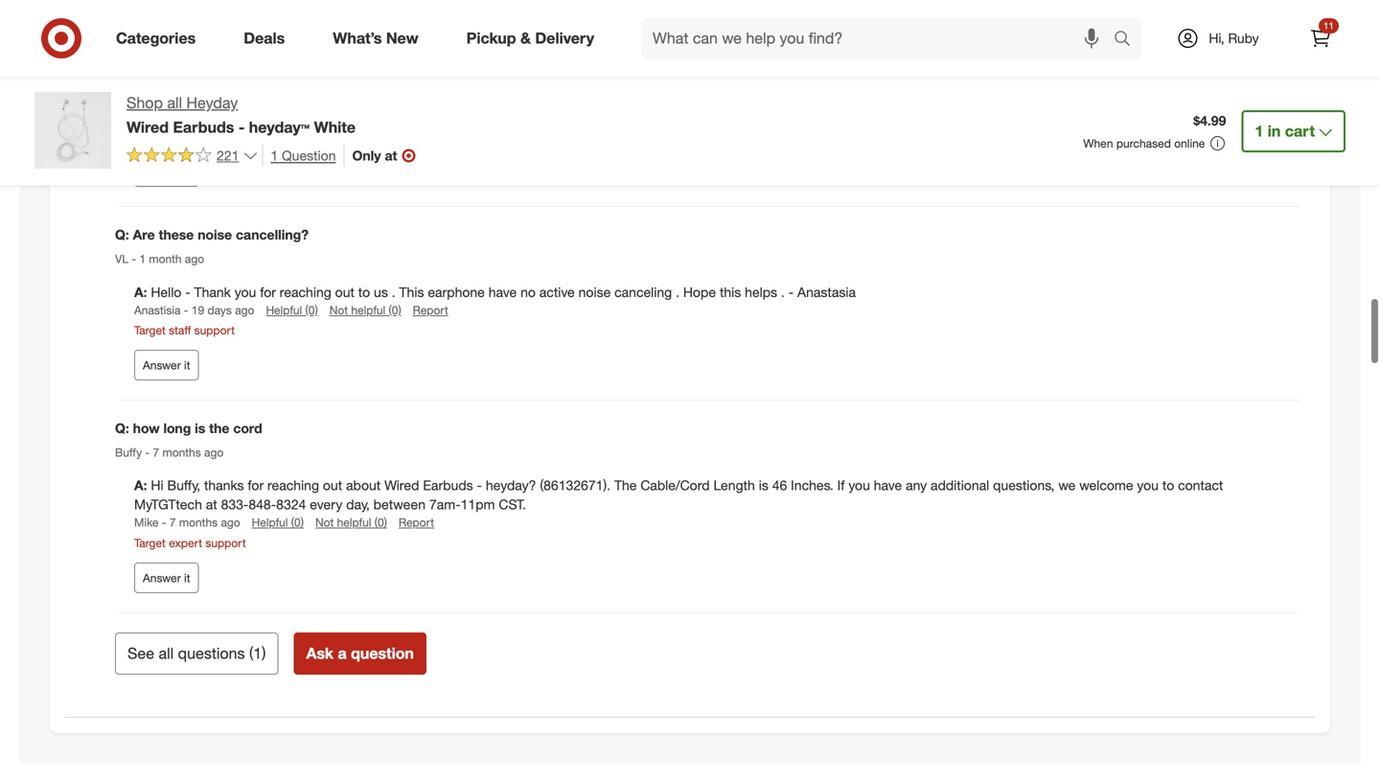 Task type: describe. For each thing, give the bounding box(es) containing it.
question
[[351, 644, 414, 663]]

1 horizontal spatial this
[[720, 284, 742, 300]]

anastasia
[[798, 284, 856, 300]]

(0) up 1 question link
[[284, 109, 296, 124]]

phone
[[1116, 71, 1154, 88]]

answer it button for long
[[134, 563, 199, 594]]

- inside q: are these noise cancelling? vl - 1 month ago
[[132, 252, 136, 266]]

helpful  (0) for q: are these noise cancelling?
[[266, 303, 318, 317]]

heyday
[[187, 94, 238, 112]]

ago inside q: are these noise cancelling? vl - 1 month ago
[[185, 252, 204, 266]]

helpful  (0) button for q: are these noise cancelling?
[[266, 302, 318, 318]]

months inside q: how long is the cord buffy - 7 months ago
[[163, 446, 201, 460]]

reaching inside hi buffy, thanks for reaching out about wired earbuds - heyday? (86132671).    the cable/cord length is 46 inches.    if you have any additional questions, we welcome you to contact mytgttech at 833-848-8324 every day, between 7am-11pm cst.
[[268, 477, 319, 494]]

0 horizontal spatial have
[[489, 284, 517, 300]]

shop
[[127, 94, 163, 112]]

support for noise
[[194, 323, 235, 338]]

848-
[[249, 496, 276, 513]]

report button for q: how long is the cord
[[399, 515, 434, 531]]

q: for q: are these noise cancelling?
[[115, 226, 129, 243]]

- right mike
[[162, 516, 166, 530]]

hi buffy, thanks for reaching out about wired earbuds - heyday? (86132671).    the cable/cord length is 46 inches.    if you have any additional questions, we welcome you to contact mytgttech at 833-848-8324 every day, between 7am-11pm cst.
[[134, 477, 1224, 513]]

cancelling?
[[236, 226, 309, 243]]

any
[[906, 477, 928, 494]]

2 horizontal spatial a
[[800, 71, 807, 88]]

- right helps on the right top of page
[[789, 284, 794, 300]]

earphone
[[428, 284, 485, 300]]

(0) down "this"
[[389, 303, 402, 317]]

1 horizontal spatial noise
[[579, 284, 611, 300]]

1 horizontal spatial a
[[652, 71, 659, 88]]

month
[[149, 252, 182, 266]]

shop all heyday wired earbuds - heyday™ white
[[127, 94, 356, 137]]

wired inside hey anon - thank you for your interest in the wired earbuds - heyday™! the item is a wired headphone with a connection type of 3.5mm. the audio jack on your phone will have to be of this size for the item to work! hope this helps! - josh
[[423, 71, 458, 88]]

hi
[[151, 477, 164, 494]]

for down deals link
[[288, 71, 304, 88]]

0 vertical spatial support
[[194, 129, 235, 144]]

between
[[374, 496, 426, 513]]

pickup & delivery link
[[450, 17, 619, 59]]

- left heyday™!
[[516, 71, 521, 88]]

this
[[399, 284, 424, 300]]

deals link
[[227, 17, 309, 59]]

additional
[[931, 477, 990, 494]]

1 vertical spatial months
[[179, 516, 218, 530]]

ruby
[[1229, 30, 1260, 47]]

work!
[[249, 90, 282, 107]]

days for hey anon - thank you for your interest in the wired earbuds - heyday™! the item is a wired headphone with a connection type of 3.5mm. the audio jack on your phone will have to be of this size for the item to work! hope this helps! - josh
[[186, 109, 210, 124]]

1 question link
[[262, 145, 336, 167]]

1 vertical spatial the
[[181, 90, 200, 107]]

it for long
[[184, 571, 190, 585]]

what's
[[333, 29, 382, 48]]

answer it button for these
[[134, 350, 199, 381]]

staff for hey anon - thank you for your interest in the wired earbuds - heyday™! the item is a wired headphone with a connection type of 3.5mm. the audio jack on your phone will have to be of this size for the item to work! hope this helps! - josh
[[169, 129, 191, 144]]

active
[[540, 284, 575, 300]]

221 link
[[127, 145, 258, 168]]

these
[[159, 226, 194, 243]]

categories link
[[100, 17, 220, 59]]

is inside hi buffy, thanks for reaching out about wired earbuds - heyday? (86132671).    the cable/cord length is 46 inches.    if you have any additional questions, we welcome you to contact mytgttech at 833-848-8324 every day, between 7am-11pm cst.
[[759, 477, 769, 494]]

jack
[[1039, 71, 1063, 88]]

- right 'anastisia'
[[184, 303, 188, 317]]

buffy
[[115, 446, 142, 460]]

11 link
[[1300, 17, 1343, 59]]

questions
[[178, 644, 245, 663]]

new
[[386, 29, 419, 48]]

(0) down between
[[375, 516, 387, 530]]

size
[[134, 90, 158, 107]]

target for hello - thank you for reaching out to us . this earphone have no active noise canceling . hope this helps . - anastasia
[[134, 323, 166, 338]]

you inside hey anon - thank you for your interest in the wired earbuds - heyday™! the item is a wired headphone with a connection type of 3.5mm. the audio jack on your phone will have to be of this size for the item to work! hope this helps! - josh
[[263, 71, 284, 88]]

questions,
[[994, 477, 1055, 494]]

2 your from the left
[[1086, 71, 1112, 88]]

0 horizontal spatial josh
[[134, 109, 159, 124]]

welcome
[[1080, 477, 1134, 494]]

if
[[838, 477, 845, 494]]

(0) down helps!
[[367, 109, 380, 124]]

7 inside q: how long is the cord buffy - 7 months ago
[[153, 446, 159, 460]]

mike
[[134, 516, 159, 530]]

length
[[714, 477, 756, 494]]

1 question
[[271, 147, 336, 164]]

to left work!
[[234, 90, 246, 107]]

to left us
[[358, 284, 370, 300]]

- left 27 at top
[[145, 39, 150, 53]]

heyday™
[[249, 118, 310, 137]]

hi, ruby
[[1210, 30, 1260, 47]]

cst.
[[499, 496, 527, 513]]

cord
[[233, 420, 262, 437]]

q: how long is the cord buffy - 7 months ago
[[115, 420, 262, 460]]

0 vertical spatial anon
[[115, 39, 142, 53]]

not helpful  (0) button for your
[[308, 108, 380, 125]]

is inside q: how long is the cord buffy - 7 months ago
[[195, 420, 205, 437]]

target expert support
[[134, 536, 246, 550]]

2 . from the left
[[676, 284, 680, 300]]

at inside hi buffy, thanks for reaching out about wired earbuds - heyday? (86132671).    the cable/cord length is 46 inches.    if you have any additional questions, we welcome you to contact mytgttech at 833-848-8324 every day, between 7am-11pm cst.
[[206, 496, 217, 513]]

11pm
[[461, 496, 495, 513]]

- up anastisia - 19 days ago
[[185, 284, 191, 300]]

- right helps!
[[387, 90, 392, 107]]

helpful for q: are these noise cancelling?
[[266, 303, 302, 317]]

1 vertical spatial not helpful  (0) button
[[330, 302, 402, 318]]

0 vertical spatial reaching
[[280, 284, 332, 300]]

11
[[1324, 20, 1335, 32]]

answer for long
[[143, 571, 181, 585]]

1 . from the left
[[392, 284, 396, 300]]

helpful  (0) for q: how long is the cord
[[252, 516, 304, 530]]

1 vertical spatial helpful
[[351, 303, 386, 317]]

wired
[[663, 71, 696, 88]]

target for hey anon - thank you for your interest in the wired earbuds - heyday™! the item is a wired headphone with a connection type of 3.5mm. the audio jack on your phone will have to be of this size for the item to work! hope this helps! - josh
[[134, 129, 166, 144]]

helps
[[745, 284, 778, 300]]

connection
[[811, 71, 878, 88]]

online
[[1175, 136, 1206, 150]]

- inside shop all heyday wired earbuds - heyday™ white
[[239, 118, 245, 137]]

ago for anastisia - 19 days ago
[[235, 303, 255, 317]]

0 horizontal spatial the
[[582, 71, 605, 88]]

earbuds inside shop all heyday wired earbuds - heyday™ white
[[173, 118, 234, 137]]

1 horizontal spatial item
[[609, 71, 635, 88]]

thanks
[[204, 477, 244, 494]]

- up heyday
[[213, 71, 219, 88]]

0 vertical spatial helpful  (0) button
[[244, 108, 296, 125]]

report for q: are these noise cancelling?
[[413, 303, 449, 317]]

1 inside q: are these noise cancelling? vl - 1 month ago
[[139, 252, 146, 266]]

answer it for long
[[143, 571, 190, 585]]

8324
[[276, 496, 306, 513]]

cable/cord
[[641, 477, 710, 494]]

answer it for these
[[143, 358, 190, 373]]

expert
[[169, 536, 202, 550]]

0 vertical spatial at
[[385, 147, 397, 164]]

2 a: from the top
[[134, 284, 147, 300]]

no
[[521, 284, 536, 300]]

27
[[153, 39, 166, 53]]

us
[[374, 284, 388, 300]]

wired inside hi buffy, thanks for reaching out about wired earbuds - heyday? (86132671).    the cable/cord length is 46 inches.    if you have any additional questions, we welcome you to contact mytgttech at 833-848-8324 every day, between 7am-11pm cst.
[[385, 477, 420, 494]]

all for see
[[159, 644, 174, 663]]

1 left cart
[[1256, 122, 1264, 140]]

is inside hey anon - thank you for your interest in the wired earbuds - heyday™! the item is a wired headphone with a connection type of 3.5mm. the audio jack on your phone will have to be of this size for the item to work! hope this helps! - josh
[[639, 71, 648, 88]]

you right welcome
[[1138, 477, 1159, 494]]

- inside hi buffy, thanks for reaching out about wired earbuds - heyday? (86132671).    the cable/cord length is 46 inches.    if you have any additional questions, we welcome you to contact mytgttech at 833-848-8324 every day, between 7am-11pm cst.
[[477, 477, 482, 494]]

josh - 19 days ago
[[134, 109, 233, 124]]

1 right questions
[[253, 644, 262, 663]]

josh inside hey anon - thank you for your interest in the wired earbuds - heyday™! the item is a wired headphone with a connection type of 3.5mm. the audio jack on your phone will have to be of this size for the item to work! hope this helps! - josh
[[396, 90, 425, 107]]

what's new link
[[317, 17, 443, 59]]

0 vertical spatial days
[[169, 39, 193, 53]]

833-
[[221, 496, 249, 513]]

19 for hey anon - thank you for your interest in the wired earbuds - heyday™! the item is a wired headphone with a connection type of 3.5mm. the audio jack on your phone will have to be of this size for the item to work! hope this helps! - josh
[[170, 109, 182, 124]]

you right the if
[[849, 477, 871, 494]]

hi,
[[1210, 30, 1225, 47]]

helpful for q: how long is the cord
[[252, 516, 288, 530]]

1 vertical spatial this
[[322, 90, 344, 107]]

delivery
[[536, 29, 595, 48]]

for down cancelling?
[[260, 284, 276, 300]]

see all questions ( 1 )
[[128, 644, 266, 663]]

target staff support for hello - thank you for reaching out to us . this earphone have no active noise canceling . hope this helps . - anastasia
[[134, 323, 235, 338]]

ago for josh - 19 days ago
[[213, 109, 233, 124]]

- down hey
[[162, 109, 167, 124]]

interest
[[338, 71, 383, 88]]

out inside hi buffy, thanks for reaching out about wired earbuds - heyday? (86132671).    the cable/cord length is 46 inches.    if you have any additional questions, we welcome you to contact mytgttech at 833-848-8324 every day, between 7am-11pm cst.
[[323, 477, 342, 494]]

)
[[262, 644, 266, 663]]

long
[[164, 420, 191, 437]]

it for these
[[184, 358, 190, 373]]

contact
[[1179, 477, 1224, 494]]

cart
[[1286, 122, 1316, 140]]

be
[[1228, 71, 1243, 88]]



Task type: locate. For each thing, give the bounding box(es) containing it.
not helpful  (0) button for about
[[315, 515, 387, 531]]

1 target staff support from the top
[[134, 129, 235, 144]]

0 vertical spatial in
[[386, 71, 397, 88]]

thank up work!
[[222, 71, 259, 88]]

1 horizontal spatial 19
[[192, 303, 204, 317]]

thank for anon
[[222, 71, 259, 88]]

1 vertical spatial is
[[195, 420, 205, 437]]

have left no
[[489, 284, 517, 300]]

2 answer it from the top
[[143, 358, 190, 373]]

helpful down work!
[[244, 109, 280, 124]]

canceling
[[615, 284, 672, 300]]

reaching up 8324
[[268, 477, 319, 494]]

report down "this"
[[413, 303, 449, 317]]

1 answer it button from the top
[[134, 156, 199, 187]]

report button for q: are these noise cancelling?
[[413, 302, 449, 318]]

0 vertical spatial out
[[335, 284, 355, 300]]

staff for hello - thank you for reaching out to us . this earphone have no active noise canceling . hope this helps . - anastasia
[[169, 323, 191, 338]]

0 horizontal spatial at
[[206, 496, 217, 513]]

- up 11pm
[[477, 477, 482, 494]]

2 horizontal spatial this
[[1262, 71, 1284, 88]]

1 vertical spatial noise
[[579, 284, 611, 300]]

2 staff from the top
[[169, 323, 191, 338]]

not helpful  (0) down helps!
[[308, 109, 380, 124]]

hope inside hey anon - thank you for your interest in the wired earbuds - heyday™! the item is a wired headphone with a connection type of 3.5mm. the audio jack on your phone will have to be of this size for the item to work! hope this helps! - josh
[[286, 90, 318, 107]]

- inside q: how long is the cord buffy - 7 months ago
[[145, 446, 150, 460]]

not
[[308, 109, 326, 124], [330, 303, 348, 317], [315, 516, 334, 530]]

(
[[249, 644, 253, 663]]

2 horizontal spatial is
[[759, 477, 769, 494]]

2 vertical spatial helpful
[[252, 516, 288, 530]]

1 your from the left
[[308, 71, 334, 88]]

all down hey
[[167, 94, 182, 112]]

0 vertical spatial hope
[[286, 90, 318, 107]]

headphone
[[700, 71, 768, 88]]

the
[[400, 71, 419, 88], [181, 90, 200, 107], [209, 420, 230, 437]]

every
[[310, 496, 343, 513]]

anon left 27 at top
[[115, 39, 142, 53]]

all right see
[[159, 644, 174, 663]]

target staff support down "josh - 19 days ago"
[[134, 129, 235, 144]]

hope right canceling
[[684, 284, 716, 300]]

reaching
[[280, 284, 332, 300], [268, 477, 319, 494]]

at
[[385, 147, 397, 164], [206, 496, 217, 513]]

1 staff from the top
[[169, 129, 191, 144]]

0 vertical spatial wired
[[423, 71, 458, 88]]

not helpful  (0) down day,
[[315, 516, 387, 530]]

of
[[912, 71, 923, 88], [1247, 71, 1259, 88]]

reaching down cancelling?
[[280, 284, 332, 300]]

white
[[314, 118, 356, 137]]

for down hey
[[161, 90, 177, 107]]

1 horizontal spatial the
[[209, 420, 230, 437]]

a: for hey anon - thank you for your interest in the wired earbuds - heyday™! the item is a wired headphone with a connection type of 3.5mm. the audio jack on your phone will have to be of this size for the item to work! hope this helps! - josh
[[134, 71, 151, 88]]

0 vertical spatial months
[[163, 446, 201, 460]]

the up "josh - 19 days ago"
[[181, 90, 200, 107]]

target down "shop"
[[134, 129, 166, 144]]

at right only
[[385, 147, 397, 164]]

19 right "shop"
[[170, 109, 182, 124]]

helpful  (0) down work!
[[244, 109, 296, 124]]

the inside q: how long is the cord buffy - 7 months ago
[[209, 420, 230, 437]]

answer down the expert
[[143, 571, 181, 585]]

helpful  (0) button down 8324
[[252, 515, 304, 531]]

3 answer from the top
[[143, 571, 181, 585]]

1 vertical spatial 19
[[192, 303, 204, 317]]

helps!
[[347, 90, 383, 107]]

hope
[[286, 90, 318, 107], [684, 284, 716, 300]]

to left contact
[[1163, 477, 1175, 494]]

0 vertical spatial not helpful  (0) button
[[308, 108, 380, 125]]

1 vertical spatial josh
[[134, 109, 159, 124]]

answer it button
[[134, 156, 199, 187], [134, 350, 199, 381], [134, 563, 199, 594]]

answer it down 'anastisia'
[[143, 358, 190, 373]]

ago for anon - 27 days ago
[[196, 39, 216, 53]]

hope right work!
[[286, 90, 318, 107]]

day,
[[346, 496, 370, 513]]

is left 46
[[759, 477, 769, 494]]

1 in cart for wired earbuds - heyday™ white element
[[1256, 122, 1316, 140]]

days right 'anastisia'
[[208, 303, 232, 317]]

3 it from the top
[[184, 571, 190, 585]]

helpful  (0) down cancelling?
[[266, 303, 318, 317]]

0 horizontal spatial in
[[386, 71, 397, 88]]

not for about
[[315, 516, 334, 530]]

earbuds down pickup
[[462, 71, 512, 88]]

q: for q: how long is the cord
[[115, 420, 129, 437]]

not for your
[[308, 109, 326, 124]]

2 target staff support from the top
[[134, 323, 235, 338]]

2 vertical spatial earbuds
[[423, 477, 473, 494]]

(0) down 8324
[[291, 516, 304, 530]]

wired down "shop"
[[127, 118, 169, 137]]

heyday™!
[[525, 71, 579, 88]]

image of wired earbuds - heyday™ white image
[[35, 92, 111, 169]]

target for hi buffy, thanks for reaching out about wired earbuds - heyday? (86132671).    the cable/cord length is 46 inches.    if you have any additional questions, we welcome you to contact mytgttech at 833-848-8324 every day, between 7am-11pm cst.
[[134, 536, 166, 550]]

answer it button down "josh - 19 days ago"
[[134, 156, 199, 187]]

1 a: from the top
[[134, 71, 151, 88]]

when purchased online
[[1084, 136, 1206, 150]]

not helpful  (0) for your
[[308, 109, 380, 124]]

ask a question button
[[294, 633, 427, 675]]

2 horizontal spatial have
[[1180, 71, 1208, 88]]

a: up 'anastisia'
[[134, 284, 147, 300]]

answer it button down 'anastisia'
[[134, 350, 199, 381]]

1 vertical spatial at
[[206, 496, 217, 513]]

answer for these
[[143, 358, 181, 373]]

to left be at the right top of the page
[[1212, 71, 1224, 88]]

1 vertical spatial earbuds
[[173, 118, 234, 137]]

helpful down helps!
[[329, 109, 364, 124]]

you up work!
[[263, 71, 284, 88]]

7 down mytgttech
[[170, 516, 176, 530]]

type
[[882, 71, 908, 88]]

search button
[[1106, 17, 1152, 63]]

not helpful  (0) for about
[[315, 516, 387, 530]]

it down "josh - 19 days ago"
[[184, 165, 190, 179]]

2 vertical spatial this
[[720, 284, 742, 300]]

1 horizontal spatial .
[[676, 284, 680, 300]]

a: hello - thank you for reaching out to us . this earphone have no active noise canceling . hope this helps . - anastasia
[[134, 284, 856, 300]]

purchased
[[1117, 136, 1172, 150]]

3 answer it button from the top
[[134, 563, 199, 594]]

out up "every"
[[323, 477, 342, 494]]

all for shop
[[167, 94, 182, 112]]

0 vertical spatial all
[[167, 94, 182, 112]]

0 horizontal spatial noise
[[198, 226, 232, 243]]

have left any
[[874, 477, 903, 494]]

a
[[652, 71, 659, 88], [800, 71, 807, 88], [338, 644, 347, 663]]

wired up between
[[385, 477, 420, 494]]

target staff support for hey anon - thank you for your interest in the wired earbuds - heyday™! the item is a wired headphone with a connection type of 3.5mm. the audio jack on your phone will have to be of this size for the item to work! hope this helps! - josh
[[134, 129, 235, 144]]

19
[[170, 109, 182, 124], [192, 303, 204, 317]]

1 vertical spatial 7
[[170, 516, 176, 530]]

target down mike
[[134, 536, 166, 550]]

helpful down day,
[[337, 516, 372, 530]]

earbuds up 7am-
[[423, 477, 473, 494]]

2 vertical spatial wired
[[385, 477, 420, 494]]

helpful down us
[[351, 303, 386, 317]]

will
[[1157, 71, 1176, 88]]

a: up size
[[134, 71, 151, 88]]

not helpful  (0)
[[308, 109, 380, 124], [330, 303, 402, 317], [315, 516, 387, 530]]

mytgttech
[[134, 496, 202, 513]]

3 answer it from the top
[[143, 571, 190, 585]]

the inside hi buffy, thanks for reaching out about wired earbuds - heyday? (86132671).    the cable/cord length is 46 inches.    if you have any additional questions, we welcome you to contact mytgttech at 833-848-8324 every day, between 7am-11pm cst.
[[615, 477, 637, 494]]

0 vertical spatial answer
[[143, 165, 181, 179]]

wired down what's new link
[[423, 71, 458, 88]]

in
[[386, 71, 397, 88], [1269, 122, 1282, 140]]

0 vertical spatial thank
[[222, 71, 259, 88]]

1 answer from the top
[[143, 165, 181, 179]]

1 inside 1 question link
[[271, 147, 278, 164]]

wired
[[423, 71, 458, 88], [127, 118, 169, 137], [385, 477, 420, 494]]

2 target from the top
[[134, 323, 166, 338]]

search
[[1106, 31, 1152, 49]]

staff down anastisia - 19 days ago
[[169, 323, 191, 338]]

2 vertical spatial a:
[[134, 477, 151, 494]]

-
[[145, 39, 150, 53], [213, 71, 219, 88], [516, 71, 521, 88], [387, 90, 392, 107], [162, 109, 167, 124], [239, 118, 245, 137], [132, 252, 136, 266], [185, 284, 191, 300], [789, 284, 794, 300], [184, 303, 188, 317], [145, 446, 150, 460], [477, 477, 482, 494], [162, 516, 166, 530]]

1 answer it from the top
[[143, 165, 190, 179]]

. right us
[[392, 284, 396, 300]]

0 vertical spatial helpful
[[329, 109, 364, 124]]

months down long
[[163, 446, 201, 460]]

earbuds inside hey anon - thank you for your interest in the wired earbuds - heyday™! the item is a wired headphone with a connection type of 3.5mm. the audio jack on your phone will have to be of this size for the item to work! hope this helps! - josh
[[462, 71, 512, 88]]

staff down "josh - 19 days ago"
[[169, 129, 191, 144]]

3 a: from the top
[[134, 477, 151, 494]]

2 it from the top
[[184, 358, 190, 373]]

0 horizontal spatial 7
[[153, 446, 159, 460]]

0 vertical spatial it
[[184, 165, 190, 179]]

1 vertical spatial all
[[159, 644, 174, 663]]

0 vertical spatial report
[[413, 303, 449, 317]]

you up anastisia - 19 days ago
[[235, 284, 256, 300]]

this right be at the right top of the page
[[1262, 71, 1284, 88]]

0 vertical spatial target
[[134, 129, 166, 144]]

1 vertical spatial days
[[186, 109, 210, 124]]

46
[[773, 477, 788, 494]]

a: for hi buffy, thanks for reaching out about wired earbuds - heyday? (86132671).    the cable/cord length is 46 inches.    if you have any additional questions, we welcome you to contact mytgttech at 833-848-8324 every day, between 7am-11pm cst.
[[134, 477, 151, 494]]

2 horizontal spatial the
[[976, 71, 998, 88]]

2 vertical spatial the
[[209, 420, 230, 437]]

have inside hey anon - thank you for your interest in the wired earbuds - heyday™! the item is a wired headphone with a connection type of 3.5mm. the audio jack on your phone will have to be of this size for the item to work! hope this helps! - josh
[[1180, 71, 1208, 88]]

categories
[[116, 29, 196, 48]]

0 vertical spatial q:
[[115, 226, 129, 243]]

What can we help you find? suggestions appear below search field
[[642, 17, 1119, 59]]

7
[[153, 446, 159, 460], [170, 516, 176, 530]]

1 target from the top
[[134, 129, 166, 144]]

2 answer it button from the top
[[134, 350, 199, 381]]

0 vertical spatial not helpful  (0)
[[308, 109, 380, 124]]

$4.99
[[1194, 112, 1227, 129]]

0 vertical spatial helpful
[[244, 109, 280, 124]]

not helpful  (0) button down us
[[330, 302, 402, 318]]

helpful for about
[[337, 516, 372, 530]]

helpful down cancelling?
[[266, 303, 302, 317]]

support for is
[[206, 536, 246, 550]]

0 horizontal spatial .
[[392, 284, 396, 300]]

days up 221 link
[[186, 109, 210, 124]]

target down 'anastisia'
[[134, 323, 166, 338]]

0 horizontal spatial hope
[[286, 90, 318, 107]]

2 vertical spatial support
[[206, 536, 246, 550]]

- right vl
[[132, 252, 136, 266]]

q: inside q: are these noise cancelling? vl - 1 month ago
[[115, 226, 129, 243]]

- right buffy
[[145, 446, 150, 460]]

1 vertical spatial wired
[[127, 118, 169, 137]]

for inside hi buffy, thanks for reaching out about wired earbuds - heyday? (86132671).    the cable/cord length is 46 inches.    if you have any additional questions, we welcome you to contact mytgttech at 833-848-8324 every day, between 7am-11pm cst.
[[248, 477, 264, 494]]

1 vertical spatial have
[[489, 284, 517, 300]]

about
[[346, 477, 381, 494]]

0 vertical spatial helpful  (0)
[[244, 109, 296, 124]]

your right the on
[[1086, 71, 1112, 88]]

when
[[1084, 136, 1114, 150]]

thank inside hey anon - thank you for your interest in the wired earbuds - heyday™! the item is a wired headphone with a connection type of 3.5mm. the audio jack on your phone will have to be of this size for the item to work! hope this helps! - josh
[[222, 71, 259, 88]]

see
[[128, 644, 154, 663]]

we
[[1059, 477, 1076, 494]]

0 vertical spatial earbuds
[[462, 71, 512, 88]]

(86132671).
[[540, 477, 611, 494]]

19 for hello - thank you for reaching out to us . this earphone have no active noise canceling . hope this helps . - anastasia
[[192, 303, 204, 317]]

item
[[609, 71, 635, 88], [204, 90, 230, 107]]

1 horizontal spatial your
[[1086, 71, 1112, 88]]

the
[[582, 71, 605, 88], [976, 71, 998, 88], [615, 477, 637, 494]]

. right helps on the right top of page
[[782, 284, 785, 300]]

earbuds inside hi buffy, thanks for reaching out about wired earbuds - heyday? (86132671).    the cable/cord length is 46 inches.    if you have any additional questions, we welcome you to contact mytgttech at 833-848-8324 every day, between 7am-11pm cst.
[[423, 477, 473, 494]]

- up 221 on the top left
[[239, 118, 245, 137]]

1 vertical spatial not
[[330, 303, 348, 317]]

ago inside q: how long is the cord buffy - 7 months ago
[[204, 446, 224, 460]]

0 horizontal spatial your
[[308, 71, 334, 88]]

pickup
[[467, 29, 516, 48]]

q: left are
[[115, 226, 129, 243]]

helpful down the 848-
[[252, 516, 288, 530]]

2 horizontal spatial .
[[782, 284, 785, 300]]

a left wired
[[652, 71, 659, 88]]

report for q: how long is the cord
[[399, 516, 434, 530]]

2 vertical spatial helpful  (0)
[[252, 516, 304, 530]]

1 vertical spatial report button
[[399, 515, 434, 531]]

2 vertical spatial is
[[759, 477, 769, 494]]

a:
[[134, 71, 151, 88], [134, 284, 147, 300], [134, 477, 151, 494]]

audio
[[1002, 71, 1035, 88]]

&
[[521, 29, 531, 48]]

1 vertical spatial not helpful  (0)
[[330, 303, 402, 317]]

josh
[[396, 90, 425, 107], [134, 109, 159, 124]]

target staff support
[[134, 129, 235, 144], [134, 323, 235, 338]]

support down anastisia - 19 days ago
[[194, 323, 235, 338]]

1 horizontal spatial hope
[[684, 284, 716, 300]]

1 it from the top
[[184, 165, 190, 179]]

helpful  (0) button for q: how long is the cord
[[252, 515, 304, 531]]

0 vertical spatial the
[[400, 71, 419, 88]]

2 of from the left
[[1247, 71, 1259, 88]]

1 vertical spatial in
[[1269, 122, 1282, 140]]

your left interest
[[308, 71, 334, 88]]

2 vertical spatial not helpful  (0) button
[[315, 515, 387, 531]]

answer it down "josh - 19 days ago"
[[143, 165, 190, 179]]

helpful for your
[[329, 109, 364, 124]]

mike - 7 months ago
[[134, 516, 240, 530]]

item left wired
[[609, 71, 635, 88]]

2 vertical spatial target
[[134, 536, 166, 550]]

pickup & delivery
[[467, 29, 595, 48]]

wired inside shop all heyday wired earbuds - heyday™ white
[[127, 118, 169, 137]]

a right with
[[800, 71, 807, 88]]

0 horizontal spatial 19
[[170, 109, 182, 124]]

0 horizontal spatial this
[[322, 90, 344, 107]]

buffy,
[[167, 477, 201, 494]]

your
[[308, 71, 334, 88], [1086, 71, 1112, 88]]

1 horizontal spatial in
[[1269, 122, 1282, 140]]

have
[[1180, 71, 1208, 88], [489, 284, 517, 300], [874, 477, 903, 494]]

2 answer from the top
[[143, 358, 181, 373]]

thank up anastisia - 19 days ago
[[194, 284, 231, 300]]

ago for mike - 7 months ago
[[221, 516, 240, 530]]

0 vertical spatial 19
[[170, 109, 182, 124]]

ask a question
[[306, 644, 414, 663]]

anastisia - 19 days ago
[[134, 303, 255, 317]]

anon - 27 days ago
[[115, 39, 216, 53]]

days for hello - thank you for reaching out to us . this earphone have no active noise canceling . hope this helps . - anastasia
[[208, 303, 232, 317]]

item up "josh - 19 days ago"
[[204, 90, 230, 107]]

1 vertical spatial item
[[204, 90, 230, 107]]

have inside hi buffy, thanks for reaching out about wired earbuds - heyday? (86132671).    the cable/cord length is 46 inches.    if you have any additional questions, we welcome you to contact mytgttech at 833-848-8324 every day, between 7am-11pm cst.
[[874, 477, 903, 494]]

0 vertical spatial josh
[[396, 90, 425, 107]]

the right heyday™!
[[582, 71, 605, 88]]

thank for hello
[[194, 284, 231, 300]]

3 target from the top
[[134, 536, 166, 550]]

to inside hi buffy, thanks for reaching out about wired earbuds - heyday? (86132671).    the cable/cord length is 46 inches.    if you have any additional questions, we welcome you to contact mytgttech at 833-848-8324 every day, between 7am-11pm cst.
[[1163, 477, 1175, 494]]

0 horizontal spatial the
[[181, 90, 200, 107]]

all inside shop all heyday wired earbuds - heyday™ white
[[167, 94, 182, 112]]

a inside button
[[338, 644, 347, 663]]

inches.
[[791, 477, 834, 494]]

you
[[263, 71, 284, 88], [235, 284, 256, 300], [849, 477, 871, 494], [1138, 477, 1159, 494]]

7am-
[[430, 496, 461, 513]]

the left cord
[[209, 420, 230, 437]]

target
[[134, 129, 166, 144], [134, 323, 166, 338], [134, 536, 166, 550]]

0 horizontal spatial item
[[204, 90, 230, 107]]

answer it button down the expert
[[134, 563, 199, 594]]

1 horizontal spatial at
[[385, 147, 397, 164]]

the down new
[[400, 71, 419, 88]]

1 horizontal spatial the
[[615, 477, 637, 494]]

1 of from the left
[[912, 71, 923, 88]]

221
[[217, 147, 239, 164]]

it down anastisia - 19 days ago
[[184, 358, 190, 373]]

have right will
[[1180, 71, 1208, 88]]

1 vertical spatial answer
[[143, 358, 181, 373]]

months up target expert support on the bottom of page
[[179, 516, 218, 530]]

how
[[133, 420, 160, 437]]

0 vertical spatial this
[[1262, 71, 1284, 88]]

1 vertical spatial answer it
[[143, 358, 190, 373]]

q: inside q: how long is the cord buffy - 7 months ago
[[115, 420, 129, 437]]

1 horizontal spatial is
[[639, 71, 648, 88]]

is
[[639, 71, 648, 88], [195, 420, 205, 437], [759, 477, 769, 494]]

noise inside q: are these noise cancelling? vl - 1 month ago
[[198, 226, 232, 243]]

hey
[[151, 71, 175, 88]]

0 vertical spatial answer it
[[143, 165, 190, 179]]

0 vertical spatial target staff support
[[134, 129, 235, 144]]

for
[[288, 71, 304, 88], [161, 90, 177, 107], [260, 284, 276, 300], [248, 477, 264, 494]]

staff
[[169, 129, 191, 144], [169, 323, 191, 338]]

1 vertical spatial helpful
[[266, 303, 302, 317]]

months
[[163, 446, 201, 460], [179, 516, 218, 530]]

ago down 833- on the bottom left of page
[[221, 516, 240, 530]]

1 vertical spatial out
[[323, 477, 342, 494]]

2 vertical spatial answer
[[143, 571, 181, 585]]

0 horizontal spatial is
[[195, 420, 205, 437]]

0 vertical spatial noise
[[198, 226, 232, 243]]

heyday?
[[486, 477, 537, 494]]

1 q: from the top
[[115, 226, 129, 243]]

. right canceling
[[676, 284, 680, 300]]

1 vertical spatial it
[[184, 358, 190, 373]]

days right 27 at top
[[169, 39, 193, 53]]

anon inside hey anon - thank you for your interest in the wired earbuds - heyday™! the item is a wired headphone with a connection type of 3.5mm. the audio jack on your phone will have to be of this size for the item to work! hope this helps! - josh
[[178, 71, 210, 88]]

all
[[167, 94, 182, 112], [159, 644, 174, 663]]

not helpful  (0) button down helps!
[[308, 108, 380, 125]]

0 vertical spatial 7
[[153, 446, 159, 460]]

in inside hey anon - thank you for your interest in the wired earbuds - heyday™! the item is a wired headphone with a connection type of 3.5mm. the audio jack on your phone will have to be of this size for the item to work! hope this helps! - josh
[[386, 71, 397, 88]]

1 in cart
[[1256, 122, 1316, 140]]

on
[[1067, 71, 1082, 88]]

josh right helps!
[[396, 90, 425, 107]]

for up the 848-
[[248, 477, 264, 494]]

anastisia
[[134, 303, 181, 317]]

1 vertical spatial hope
[[684, 284, 716, 300]]

1 vertical spatial thank
[[194, 284, 231, 300]]

days
[[169, 39, 193, 53], [186, 109, 210, 124], [208, 303, 232, 317]]

2 vertical spatial helpful
[[337, 516, 372, 530]]

(0) down cancelling?
[[305, 303, 318, 317]]

3 . from the left
[[782, 284, 785, 300]]

2 q: from the top
[[115, 420, 129, 437]]

out left us
[[335, 284, 355, 300]]

with
[[771, 71, 796, 88]]

helpful  (0) down 8324
[[252, 516, 304, 530]]

2 vertical spatial answer it button
[[134, 563, 199, 594]]



Task type: vqa. For each thing, say whether or not it's contained in the screenshot.
$3.99's 'stores'
no



